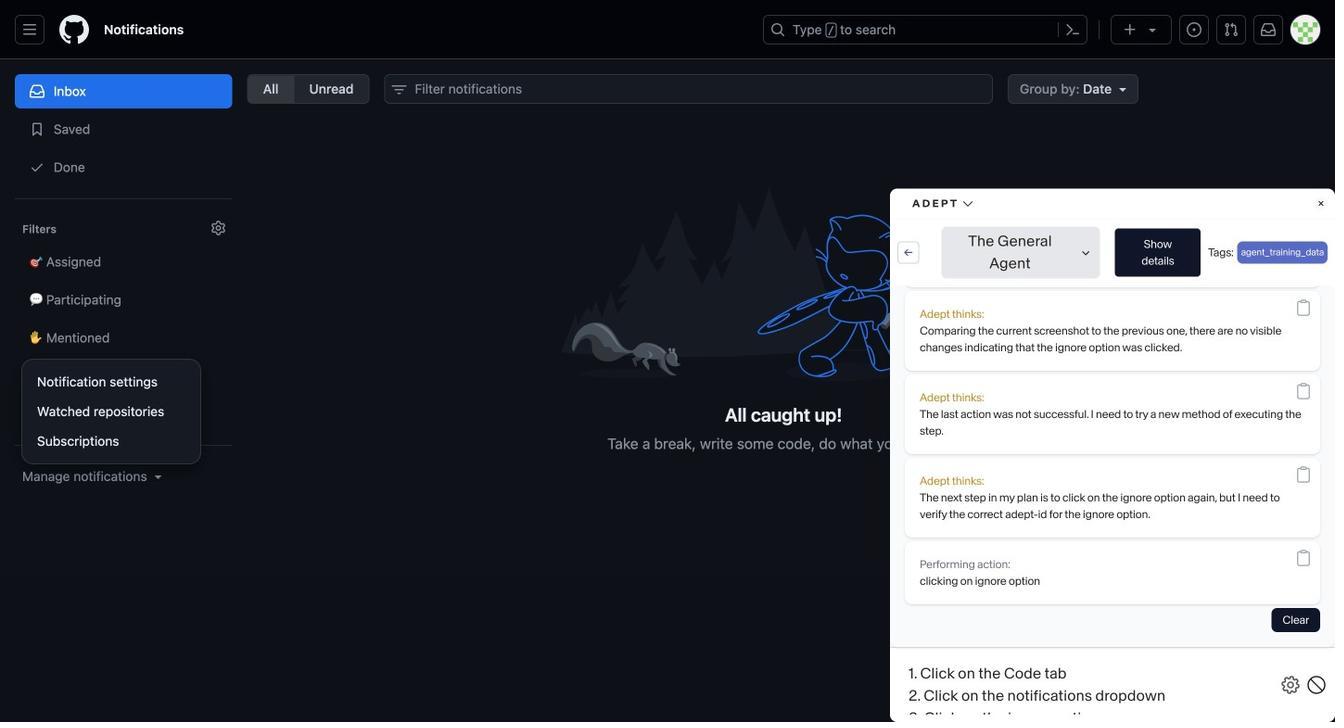 Task type: locate. For each thing, give the bounding box(es) containing it.
Filter notifications text field
[[385, 74, 994, 104]]

0 vertical spatial triangle down image
[[1146, 22, 1161, 37]]

2 horizontal spatial triangle down image
[[1146, 22, 1161, 37]]

1 vertical spatial triangle down image
[[1116, 82, 1131, 96]]

triangle down image inside notifications element
[[151, 469, 166, 484]]

inbox zero image
[[562, 178, 1007, 389]]

homepage image
[[59, 15, 89, 45]]

customize filters image
[[211, 221, 226, 236]]

notifications image
[[1262, 22, 1277, 37]]

None search field
[[385, 74, 994, 104]]

1 horizontal spatial triangle down image
[[1116, 82, 1131, 96]]

filter image
[[392, 83, 407, 97]]

triangle down image
[[1146, 22, 1161, 37], [1116, 82, 1131, 96], [151, 469, 166, 484]]

issue opened image
[[1187, 22, 1202, 37]]

0 horizontal spatial triangle down image
[[151, 469, 166, 484]]

2 vertical spatial triangle down image
[[151, 469, 166, 484]]



Task type: describe. For each thing, give the bounding box(es) containing it.
command palette image
[[1066, 22, 1081, 37]]

bookmark image
[[30, 122, 45, 137]]

check image
[[30, 160, 45, 175]]

plus image
[[1123, 22, 1138, 37]]

git pull request image
[[1225, 22, 1239, 37]]

notifications element
[[15, 59, 233, 531]]

inbox image
[[30, 84, 45, 99]]



Task type: vqa. For each thing, say whether or not it's contained in the screenshot.
the inbox icon
yes



